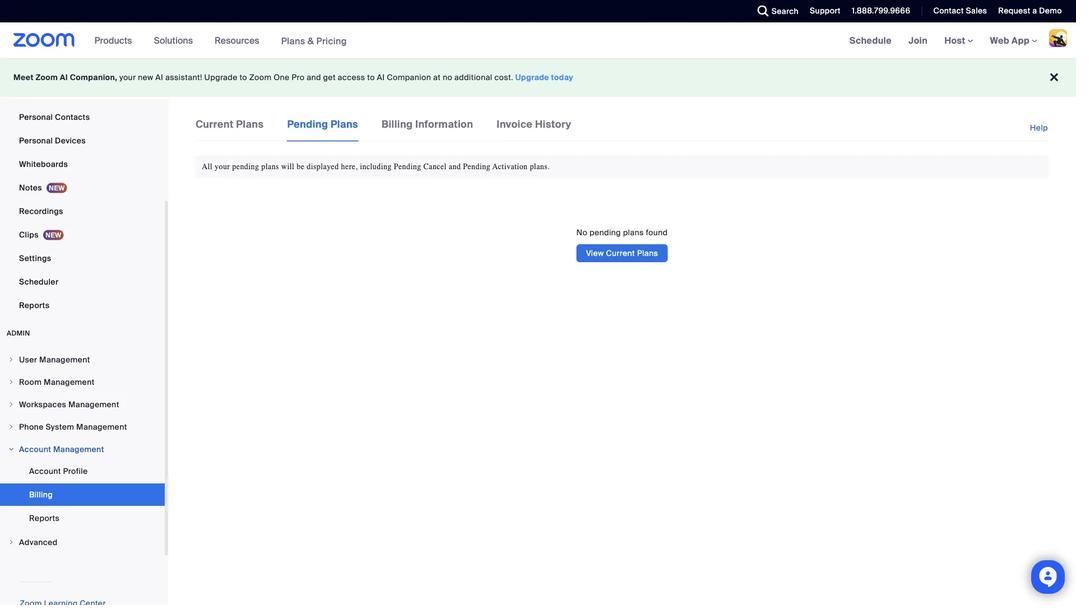 Task type: vqa. For each thing, say whether or not it's contained in the screenshot.
'Host'
yes



Task type: locate. For each thing, give the bounding box(es) containing it.
personal up whiteboards
[[19, 135, 53, 146]]

right image left system
[[8, 424, 15, 430]]

will
[[281, 162, 294, 171]]

a
[[1033, 6, 1037, 16]]

current down the no pending plans found
[[606, 248, 635, 258]]

information
[[415, 118, 473, 131]]

0 horizontal spatial your
[[119, 72, 136, 83]]

1 right image from the top
[[8, 401, 15, 408]]

1 vertical spatial plans
[[623, 228, 644, 238]]

profile picture image
[[1049, 29, 1067, 47]]

plans left the will
[[261, 162, 279, 171]]

current inside view current plans link
[[606, 248, 635, 258]]

1 upgrade from the left
[[204, 72, 237, 83]]

to down resources dropdown button
[[240, 72, 247, 83]]

reports for first the reports link from the bottom of the side navigation 'navigation'
[[29, 513, 60, 524]]

host button
[[945, 34, 973, 46]]

1.888.799.9666 button
[[843, 0, 913, 22], [852, 6, 911, 16]]

user management
[[19, 355, 90, 365]]

1 horizontal spatial ai
[[155, 72, 163, 83]]

ai left companion,
[[60, 72, 68, 83]]

1 horizontal spatial to
[[367, 72, 375, 83]]

1 personal from the top
[[19, 112, 53, 122]]

admin
[[7, 329, 30, 338]]

0 vertical spatial phone
[[19, 88, 44, 99]]

request a demo link
[[990, 0, 1076, 22], [998, 6, 1062, 16]]

workspaces
[[19, 399, 66, 410]]

2 right image from the top
[[8, 446, 15, 453]]

plans up view current plans
[[623, 228, 644, 238]]

schedule
[[850, 34, 892, 46]]

user
[[19, 355, 37, 365]]

0 vertical spatial your
[[119, 72, 136, 83]]

1 vertical spatial and
[[449, 162, 461, 171]]

right image inside workspaces management menu item
[[8, 401, 15, 408]]

billing left the information
[[382, 118, 413, 131]]

solutions
[[154, 34, 193, 46]]

3 right image from the top
[[8, 424, 15, 430]]

plans.
[[530, 162, 550, 171]]

2 phone from the top
[[19, 422, 44, 432]]

plans & pricing link
[[281, 35, 347, 47], [281, 35, 347, 47]]

product information navigation
[[86, 22, 355, 59]]

1 vertical spatial billing
[[29, 490, 53, 500]]

current
[[196, 118, 234, 131], [606, 248, 635, 258]]

2 horizontal spatial ai
[[377, 72, 385, 83]]

1.888.799.9666 button up schedule link
[[852, 6, 911, 16]]

2 right image from the top
[[8, 379, 15, 386]]

2 zoom from the left
[[249, 72, 272, 83]]

right image
[[8, 356, 15, 363], [8, 379, 15, 386], [8, 424, 15, 430], [8, 539, 15, 546]]

pending up view
[[590, 228, 621, 238]]

right image left user at the left of the page
[[8, 356, 15, 363]]

reports
[[19, 300, 50, 311], [29, 513, 60, 524]]

reports link
[[0, 294, 165, 317], [0, 507, 165, 530]]

0 vertical spatial reports link
[[0, 294, 165, 317]]

all your pending plans will be displayed here, including pending cancel and pending activation plans.
[[202, 162, 550, 171]]

billing information link
[[381, 117, 474, 141]]

pending left cancel at the top of the page
[[394, 162, 421, 171]]

1 vertical spatial your
[[215, 162, 230, 171]]

pending
[[287, 118, 328, 131], [394, 162, 421, 171], [463, 162, 490, 171]]

right image for workspaces management
[[8, 401, 15, 408]]

account inside menu item
[[19, 444, 51, 455]]

pending left 'activation'
[[463, 162, 490, 171]]

zoom right meet
[[36, 72, 58, 83]]

upgrade right cost.
[[515, 72, 549, 83]]

billing down 'account profile' at the bottom of page
[[29, 490, 53, 500]]

phone for phone
[[19, 88, 44, 99]]

right image
[[8, 401, 15, 408], [8, 446, 15, 453]]

pending up be
[[287, 118, 328, 131]]

personal up personal devices at the left
[[19, 112, 53, 122]]

0 horizontal spatial plans
[[261, 162, 279, 171]]

2 personal from the top
[[19, 135, 53, 146]]

account down account management
[[29, 466, 61, 476]]

right image left room
[[8, 379, 15, 386]]

reports down 'scheduler'
[[19, 300, 50, 311]]

pro
[[292, 72, 305, 83]]

1 horizontal spatial and
[[449, 162, 461, 171]]

scheduler
[[19, 277, 59, 287]]

current up all
[[196, 118, 234, 131]]

1 vertical spatial right image
[[8, 446, 15, 453]]

personal for personal devices
[[19, 135, 53, 146]]

personal for personal contacts
[[19, 112, 53, 122]]

0 vertical spatial current
[[196, 118, 234, 131]]

zoom left one
[[249, 72, 272, 83]]

phone for phone system management
[[19, 422, 44, 432]]

solutions button
[[154, 22, 198, 58]]

contacts
[[55, 112, 90, 122]]

account inside menu
[[29, 466, 61, 476]]

billing
[[382, 118, 413, 131], [29, 490, 53, 500]]

1 vertical spatial phone
[[19, 422, 44, 432]]

ai right new
[[155, 72, 163, 83]]

to right access
[[367, 72, 375, 83]]

app
[[1012, 34, 1030, 46]]

resources button
[[215, 22, 264, 58]]

web
[[990, 34, 1009, 46]]

reports link down the "scheduler" "link"
[[0, 294, 165, 317]]

0 horizontal spatial to
[[240, 72, 247, 83]]

account profile
[[29, 466, 88, 476]]

right image inside phone system management menu item
[[8, 424, 15, 430]]

0 horizontal spatial upgrade
[[204, 72, 237, 83]]

management down room management menu item
[[68, 399, 119, 410]]

right image for phone
[[8, 424, 15, 430]]

management for room management
[[44, 377, 95, 387]]

0 vertical spatial and
[[307, 72, 321, 83]]

your right all
[[215, 162, 230, 171]]

workspaces management
[[19, 399, 119, 410]]

personal devices link
[[0, 129, 165, 152]]

0 vertical spatial pending
[[232, 162, 259, 171]]

contact sales
[[933, 6, 987, 16]]

phone inside personal menu menu
[[19, 88, 44, 99]]

search button
[[749, 0, 802, 22]]

right image inside the user management menu item
[[8, 356, 15, 363]]

0 vertical spatial account
[[19, 444, 51, 455]]

1.888.799.9666
[[852, 6, 911, 16]]

reports inside personal menu menu
[[19, 300, 50, 311]]

0 vertical spatial right image
[[8, 401, 15, 408]]

host
[[945, 34, 968, 46]]

right image left account management
[[8, 446, 15, 453]]

right image for user
[[8, 356, 15, 363]]

0 vertical spatial reports
[[19, 300, 50, 311]]

0 vertical spatial plans
[[261, 162, 279, 171]]

recordings link
[[0, 200, 165, 223]]

management
[[39, 355, 90, 365], [44, 377, 95, 387], [68, 399, 119, 410], [76, 422, 127, 432], [53, 444, 104, 455]]

products
[[95, 34, 132, 46]]

management up profile
[[53, 444, 104, 455]]

1 horizontal spatial billing
[[382, 118, 413, 131]]

advanced menu item
[[0, 532, 165, 553]]

account
[[19, 444, 51, 455], [29, 466, 61, 476]]

1 reports link from the top
[[0, 294, 165, 317]]

companion,
[[70, 72, 117, 83]]

0 horizontal spatial ai
[[60, 72, 68, 83]]

phone down meet
[[19, 88, 44, 99]]

reports for 1st the reports link
[[19, 300, 50, 311]]

billing information
[[382, 118, 473, 131]]

right image inside 'account management' menu item
[[8, 446, 15, 453]]

pending right all
[[232, 162, 259, 171]]

settings
[[19, 253, 51, 263]]

pending plans
[[287, 118, 358, 131]]

0 horizontal spatial pending
[[287, 118, 328, 131]]

meet zoom ai companion, footer
[[0, 58, 1076, 97]]

account for account profile
[[29, 466, 61, 476]]

view current plans link
[[577, 244, 668, 262]]

1 vertical spatial reports link
[[0, 507, 165, 530]]

phone down workspaces
[[19, 422, 44, 432]]

admin menu menu
[[0, 349, 165, 554]]

companion
[[387, 72, 431, 83]]

pending
[[232, 162, 259, 171], [590, 228, 621, 238]]

2 to from the left
[[367, 72, 375, 83]]

2 ai from the left
[[155, 72, 163, 83]]

0 horizontal spatial billing
[[29, 490, 53, 500]]

right image inside room management menu item
[[8, 379, 15, 386]]

1 phone from the top
[[19, 88, 44, 99]]

billing inside account management menu
[[29, 490, 53, 500]]

billing for billing information
[[382, 118, 413, 131]]

reports inside account management menu
[[29, 513, 60, 524]]

banner
[[0, 22, 1076, 59]]

1 horizontal spatial upgrade
[[515, 72, 549, 83]]

current plans
[[196, 118, 264, 131]]

1 vertical spatial personal
[[19, 135, 53, 146]]

1 right image from the top
[[8, 356, 15, 363]]

1 horizontal spatial your
[[215, 162, 230, 171]]

additional
[[454, 72, 492, 83]]

pricing
[[316, 35, 347, 47]]

0 horizontal spatial and
[[307, 72, 321, 83]]

management for account management
[[53, 444, 104, 455]]

0 horizontal spatial current
[[196, 118, 234, 131]]

found
[[646, 228, 668, 238]]

2 upgrade from the left
[[515, 72, 549, 83]]

right image left workspaces
[[8, 401, 15, 408]]

zoom
[[36, 72, 58, 83], [249, 72, 272, 83]]

current inside current plans 'link'
[[196, 118, 234, 131]]

1 horizontal spatial zoom
[[249, 72, 272, 83]]

account up 'account profile' at the bottom of page
[[19, 444, 51, 455]]

0 vertical spatial personal
[[19, 112, 53, 122]]

4 right image from the top
[[8, 539, 15, 546]]

1 horizontal spatial pending
[[394, 162, 421, 171]]

1 vertical spatial reports
[[29, 513, 60, 524]]

0 horizontal spatial zoom
[[36, 72, 58, 83]]

1 vertical spatial current
[[606, 248, 635, 258]]

management up "room management"
[[39, 355, 90, 365]]

and left get
[[307, 72, 321, 83]]

help
[[1030, 123, 1048, 133]]

right image left advanced
[[8, 539, 15, 546]]

one
[[274, 72, 290, 83]]

reports link down billing link
[[0, 507, 165, 530]]

1 horizontal spatial current
[[606, 248, 635, 258]]

your inside meet zoom ai companion, footer
[[119, 72, 136, 83]]

1 horizontal spatial pending
[[590, 228, 621, 238]]

management up workspaces management
[[44, 377, 95, 387]]

1 to from the left
[[240, 72, 247, 83]]

whiteboards link
[[0, 153, 165, 175]]

billing inside 'link'
[[382, 118, 413, 131]]

phone system management menu item
[[0, 416, 165, 438]]

personal
[[19, 112, 53, 122], [19, 135, 53, 146]]

1 vertical spatial account
[[29, 466, 61, 476]]

phone inside menu item
[[19, 422, 44, 432]]

personal menu menu
[[0, 0, 165, 318]]

view current plans
[[586, 248, 658, 258]]

your left new
[[119, 72, 136, 83]]

upgrade
[[204, 72, 237, 83], [515, 72, 549, 83]]

plans inside current plans 'link'
[[236, 118, 264, 131]]

get
[[323, 72, 336, 83]]

ai left companion
[[377, 72, 385, 83]]

upgrade down product information navigation
[[204, 72, 237, 83]]

reports up advanced
[[29, 513, 60, 524]]

1 horizontal spatial plans
[[623, 228, 644, 238]]

0 vertical spatial billing
[[382, 118, 413, 131]]

and right cancel at the top of the page
[[449, 162, 461, 171]]

workspaces management menu item
[[0, 394, 165, 415]]



Task type: describe. For each thing, give the bounding box(es) containing it.
at
[[433, 72, 441, 83]]

all
[[202, 162, 213, 171]]

request a demo
[[998, 6, 1062, 16]]

upgrade today link
[[515, 72, 573, 83]]

2 reports link from the top
[[0, 507, 165, 530]]

current plans link
[[195, 117, 264, 141]]

schedule link
[[841, 22, 900, 58]]

cancel
[[423, 162, 447, 171]]

including
[[360, 162, 392, 171]]

sales
[[966, 6, 987, 16]]

whiteboards
[[19, 159, 68, 169]]

right image for account management
[[8, 446, 15, 453]]

meet
[[13, 72, 34, 83]]

banner containing products
[[0, 22, 1076, 59]]

zoom logo image
[[13, 33, 75, 47]]

contact
[[933, 6, 964, 16]]

1 zoom from the left
[[36, 72, 58, 83]]

personal contacts link
[[0, 106, 165, 128]]

settings link
[[0, 247, 165, 270]]

user management menu item
[[0, 349, 165, 370]]

plans inside view current plans link
[[637, 248, 658, 258]]

management for user management
[[39, 355, 90, 365]]

management for workspaces management
[[68, 399, 119, 410]]

phone link
[[0, 82, 165, 105]]

request
[[998, 6, 1030, 16]]

room
[[19, 377, 42, 387]]

account management
[[19, 444, 104, 455]]

plans inside pending plans link
[[331, 118, 358, 131]]

history
[[535, 118, 571, 131]]

room management menu item
[[0, 372, 165, 393]]

no
[[577, 228, 588, 238]]

advanced
[[19, 537, 58, 548]]

1 ai from the left
[[60, 72, 68, 83]]

side navigation navigation
[[0, 0, 168, 605]]

no pending plans found
[[577, 228, 668, 238]]

1 vertical spatial pending
[[590, 228, 621, 238]]

system
[[46, 422, 74, 432]]

account management menu item
[[0, 439, 165, 460]]

2 horizontal spatial pending
[[463, 162, 490, 171]]

main content main content
[[168, 99, 1076, 605]]

activation
[[492, 162, 528, 171]]

be
[[297, 162, 305, 171]]

invoice
[[497, 118, 533, 131]]

invoice history link
[[496, 117, 572, 141]]

resources
[[215, 34, 259, 46]]

right image inside advanced menu item
[[8, 539, 15, 546]]

demo
[[1039, 6, 1062, 16]]

invoice history
[[497, 118, 571, 131]]

assistant!
[[165, 72, 202, 83]]

1.888.799.9666 button up schedule
[[843, 0, 913, 22]]

meetings navigation
[[841, 22, 1076, 59]]

help link
[[1030, 117, 1049, 140]]

web app button
[[990, 34, 1037, 46]]

access
[[338, 72, 365, 83]]

notes
[[19, 182, 42, 193]]

plans & pricing
[[281, 35, 347, 47]]

search
[[772, 6, 799, 16]]

account for account management
[[19, 444, 51, 455]]

here,
[[341, 162, 358, 171]]

0 horizontal spatial pending
[[232, 162, 259, 171]]

&
[[308, 35, 314, 47]]

and inside main content main content
[[449, 162, 461, 171]]

and inside meet zoom ai companion, footer
[[307, 72, 321, 83]]

recordings
[[19, 206, 63, 216]]

no
[[443, 72, 452, 83]]

profile
[[63, 466, 88, 476]]

notes link
[[0, 177, 165, 199]]

new
[[138, 72, 153, 83]]

phone system management
[[19, 422, 127, 432]]

cost.
[[494, 72, 513, 83]]

support
[[810, 6, 841, 16]]

personal contacts
[[19, 112, 90, 122]]

clips link
[[0, 224, 165, 246]]

3 ai from the left
[[377, 72, 385, 83]]

scheduler link
[[0, 271, 165, 293]]

join link
[[900, 22, 936, 58]]

meet zoom ai companion, your new ai assistant! upgrade to zoom one pro and get access to ai companion at no additional cost. upgrade today
[[13, 72, 573, 83]]

personal devices
[[19, 135, 86, 146]]

pending plans link
[[287, 117, 359, 142]]

your inside main content main content
[[215, 162, 230, 171]]

right image for room
[[8, 379, 15, 386]]

room management
[[19, 377, 95, 387]]

web app
[[990, 34, 1030, 46]]

account profile link
[[0, 460, 165, 483]]

join
[[909, 34, 928, 46]]

products button
[[95, 22, 137, 58]]

billing for billing
[[29, 490, 53, 500]]

plans inside product information navigation
[[281, 35, 305, 47]]

billing link
[[0, 484, 165, 506]]

today
[[551, 72, 573, 83]]

devices
[[55, 135, 86, 146]]

management down workspaces management menu item
[[76, 422, 127, 432]]

view
[[586, 248, 604, 258]]

account management menu
[[0, 460, 165, 531]]



